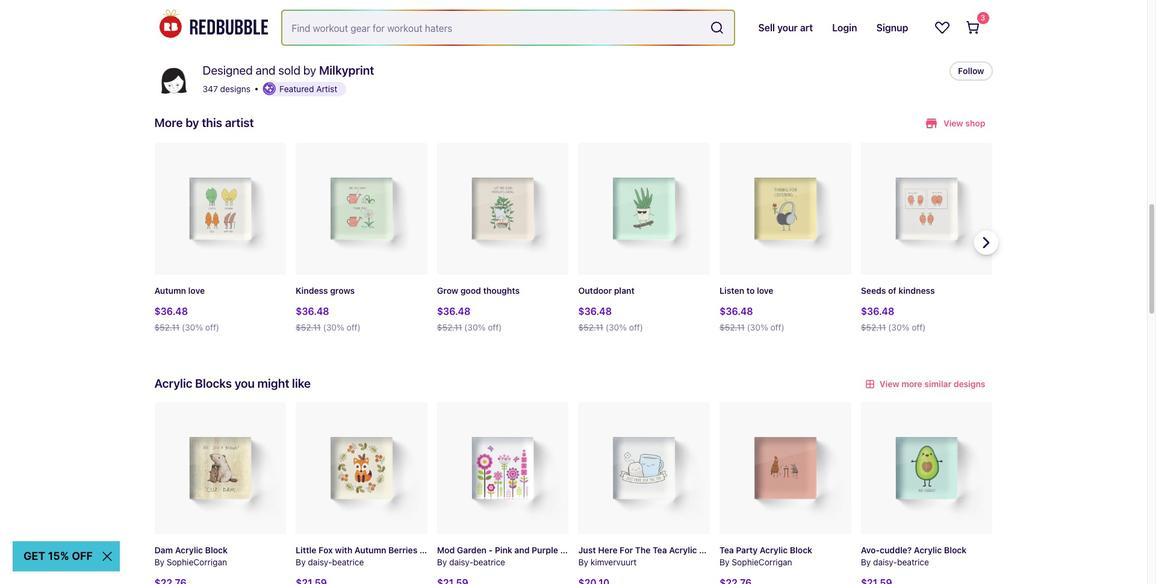 Task type: vqa. For each thing, say whether or not it's contained in the screenshot.
'em
no



Task type: locate. For each thing, give the bounding box(es) containing it.
(30%
[[182, 322, 203, 333], [323, 322, 345, 333], [465, 322, 486, 333], [606, 322, 627, 333], [747, 322, 769, 333], [889, 322, 910, 333]]

3 $36.48 from the left
[[437, 306, 471, 317]]

$36.48 for autumn
[[155, 306, 188, 317]]

thoughts
[[484, 286, 520, 296]]

1 love from the left
[[188, 286, 205, 296]]

beatrice down with
[[332, 558, 364, 568]]

2 sophiecorrigan from the left
[[732, 558, 793, 568]]

4 block from the left
[[700, 545, 722, 555]]

4 by from the left
[[579, 558, 589, 568]]

beatrice down cuddle?
[[898, 558, 930, 568]]

5 off) from the left
[[771, 322, 785, 333]]

6 $36.48 $52.11 (30% off) from the left
[[861, 306, 926, 333]]

by
[[155, 558, 164, 568], [296, 558, 306, 568], [437, 558, 447, 568], [579, 558, 589, 568], [720, 558, 730, 568], [861, 558, 871, 568]]

$36.48 $52.11 (30% off) for plant
[[579, 306, 643, 333]]

item preview, tea party designed and sold by sophiecorrigan. image
[[720, 402, 852, 534]]

the
[[636, 545, 651, 555]]

beatrice down - at the left of the page
[[474, 558, 505, 568]]

beatrice inside mod garden - pink and purple acrylic block by daisy-beatrice
[[474, 558, 505, 568]]

None field
[[282, 11, 735, 44]]

like
[[292, 376, 311, 390]]

347
[[203, 84, 218, 94]]

$52.11 down outdoor on the right of the page
[[579, 322, 604, 333]]

2 beatrice from the left
[[474, 558, 505, 568]]

$36.48 $52.11 (30% off) down good in the left of the page
[[437, 306, 502, 333]]

by inside mod garden - pink and purple acrylic block by daisy-beatrice
[[437, 558, 447, 568]]

item preview, dam designed and sold by sophiecorrigan. image
[[155, 402, 286, 534]]

by inside little fox with autumn berries acrylic block by daisy-beatrice
[[296, 558, 306, 568]]

daisy- down cuddle?
[[874, 558, 898, 568]]

$52.11 down the autumn love
[[155, 322, 180, 333]]

1 horizontal spatial sophiecorrigan
[[732, 558, 793, 568]]

1 horizontal spatial by
[[304, 64, 316, 77]]

garden
[[457, 545, 487, 555]]

5 $36.48 from the left
[[720, 306, 754, 317]]

4 (30% from the left
[[606, 322, 627, 333]]

1 vertical spatial and
[[515, 545, 530, 555]]

item preview, listen to love designed and sold by milkyprint. image
[[720, 143, 852, 275]]

acrylic right party
[[760, 545, 788, 555]]

block right cuddle?
[[945, 545, 967, 555]]

acrylic right berries
[[420, 545, 448, 555]]

$36.48
[[155, 306, 188, 317], [296, 306, 329, 317], [437, 306, 471, 317], [579, 306, 612, 317], [720, 306, 754, 317], [861, 306, 895, 317]]

daisy-
[[308, 558, 332, 568], [450, 558, 474, 568], [874, 558, 898, 568]]

by inside avo-cuddle? acrylic block by daisy-beatrice
[[861, 558, 871, 568]]

5 by from the left
[[720, 558, 730, 568]]

0 horizontal spatial sophiecorrigan
[[167, 558, 227, 568]]

by
[[304, 64, 316, 77], [186, 116, 199, 130]]

dam
[[155, 545, 173, 555]]

love
[[188, 286, 205, 296], [757, 286, 774, 296]]

$52.11 for seeds
[[861, 322, 886, 333]]

1 by from the left
[[155, 558, 164, 568]]

by left this at the left top of page
[[186, 116, 199, 130]]

off) for seeds of kindness
[[912, 322, 926, 333]]

acrylic right the on the right of page
[[669, 545, 697, 555]]

5 $36.48 $52.11 (30% off) from the left
[[720, 306, 785, 333]]

5 (30% from the left
[[747, 322, 769, 333]]

1 horizontal spatial love
[[757, 286, 774, 296]]

off) up blocks on the left of page
[[205, 322, 219, 333]]

block right party
[[790, 545, 813, 555]]

off) down grows
[[347, 322, 361, 333]]

off) down listen to love
[[771, 322, 785, 333]]

block left - at the left of the page
[[450, 545, 472, 555]]

1 block from the left
[[205, 545, 228, 555]]

(30% down the autumn love
[[182, 322, 203, 333]]

designed
[[203, 64, 253, 77]]

designs
[[220, 84, 251, 94]]

3 $36.48 $52.11 (30% off) from the left
[[437, 306, 502, 333]]

artist
[[316, 84, 337, 94]]

daisy- down fox
[[308, 558, 332, 568]]

$52.11 for autumn
[[155, 322, 180, 333]]

6 block from the left
[[945, 545, 967, 555]]

$36.48 for outdoor
[[579, 306, 612, 317]]

acrylic inside little fox with autumn berries acrylic block by daisy-beatrice
[[420, 545, 448, 555]]

acrylic
[[155, 376, 193, 390], [175, 545, 203, 555], [420, 545, 448, 555], [561, 545, 589, 555], [669, 545, 697, 555], [760, 545, 788, 555], [914, 545, 942, 555]]

block up kimvervuurt
[[591, 545, 613, 555]]

$52.11 for grow
[[437, 322, 462, 333]]

6 $52.11 from the left
[[861, 322, 886, 333]]

featured artist
[[280, 84, 337, 94]]

3 daisy- from the left
[[874, 558, 898, 568]]

and right pink
[[515, 545, 530, 555]]

2 $36.48 from the left
[[296, 306, 329, 317]]

1 daisy- from the left
[[308, 558, 332, 568]]

autumn
[[155, 286, 186, 296], [355, 545, 386, 555]]

4 $52.11 from the left
[[579, 322, 604, 333]]

off) for grow good thoughts
[[488, 322, 502, 333]]

daisy- inside avo-cuddle? acrylic block by daisy-beatrice
[[874, 558, 898, 568]]

daisy- down the garden at the bottom left
[[450, 558, 474, 568]]

tea right the on the right of page
[[653, 545, 667, 555]]

3 off) from the left
[[488, 322, 502, 333]]

$36.48 $52.11 (30% off) down kindess grows
[[296, 306, 361, 333]]

(30% down the grow good thoughts
[[465, 322, 486, 333]]

3 beatrice from the left
[[898, 558, 930, 568]]

sophiecorrigan inside tea party acrylic block by sophiecorrigan
[[732, 558, 793, 568]]

$36.48 down outdoor on the right of the page
[[579, 306, 612, 317]]

autumn inside little fox with autumn berries acrylic block by daisy-beatrice
[[355, 545, 386, 555]]

off) down kindness at the right
[[912, 322, 926, 333]]

$36.48 for kindess
[[296, 306, 329, 317]]

6 off) from the left
[[912, 322, 926, 333]]

2 by from the left
[[296, 558, 306, 568]]

little fox with autumn berries acrylic block by daisy-beatrice
[[296, 545, 472, 568]]

avo-
[[861, 545, 880, 555]]

$36.48 for seeds
[[861, 306, 895, 317]]

1 off) from the left
[[205, 322, 219, 333]]

3 $52.11 from the left
[[437, 322, 462, 333]]

featured
[[280, 84, 314, 94]]

sophiecorrigan
[[167, 558, 227, 568], [732, 558, 793, 568]]

off) for kindess grows
[[347, 322, 361, 333]]

mod
[[437, 545, 455, 555]]

off)
[[205, 322, 219, 333], [347, 322, 361, 333], [488, 322, 502, 333], [630, 322, 643, 333], [771, 322, 785, 333], [912, 322, 926, 333]]

1 (30% from the left
[[182, 322, 203, 333]]

item preview, outdoor plant designed and sold by milkyprint. image
[[579, 143, 710, 275]]

(30% down to on the right
[[747, 322, 769, 333]]

2 block from the left
[[450, 545, 472, 555]]

6 (30% from the left
[[889, 322, 910, 333]]

$36.48 $52.11 (30% off) down outdoor plant
[[579, 306, 643, 333]]

tea left party
[[720, 545, 734, 555]]

$52.11 down seeds
[[861, 322, 886, 333]]

6 by from the left
[[861, 558, 871, 568]]

0 horizontal spatial by
[[186, 116, 199, 130]]

(30% down kindess grows
[[323, 322, 345, 333]]

$36.48 $52.11 (30% off) down to on the right
[[720, 306, 785, 333]]

and left the sold
[[256, 64, 276, 77]]

2 horizontal spatial daisy-
[[874, 558, 898, 568]]

$36.48 $52.11 (30% off) down of
[[861, 306, 926, 333]]

more by this artist
[[155, 116, 254, 130]]

and
[[256, 64, 276, 77], [515, 545, 530, 555]]

$36.48 down 'grow'
[[437, 306, 471, 317]]

0 horizontal spatial tea
[[653, 545, 667, 555]]

off) down thoughts
[[488, 322, 502, 333]]

0 vertical spatial autumn
[[155, 286, 186, 296]]

acrylic inside avo-cuddle? acrylic block by daisy-beatrice
[[914, 545, 942, 555]]

kimvervuurt
[[591, 558, 637, 568]]

Search term search field
[[282, 11, 706, 44]]

by inside tea party acrylic block by sophiecorrigan
[[720, 558, 730, 568]]

3 block from the left
[[591, 545, 613, 555]]

2 daisy- from the left
[[450, 558, 474, 568]]

block inside little fox with autumn berries acrylic block by daisy-beatrice
[[450, 545, 472, 555]]

4 $36.48 $52.11 (30% off) from the left
[[579, 306, 643, 333]]

beatrice
[[332, 558, 364, 568], [474, 558, 505, 568], [898, 558, 930, 568]]

1 $36.48 $52.11 (30% off) from the left
[[155, 306, 219, 333]]

grow
[[437, 286, 459, 296]]

(30% down plant
[[606, 322, 627, 333]]

just here for the tea acrylic block by kimvervuurt
[[579, 545, 722, 568]]

by up featured artist
[[304, 64, 316, 77]]

0 vertical spatial and
[[256, 64, 276, 77]]

block
[[205, 545, 228, 555], [450, 545, 472, 555], [591, 545, 613, 555], [700, 545, 722, 555], [790, 545, 813, 555], [945, 545, 967, 555]]

tea inside tea party acrylic block by sophiecorrigan
[[720, 545, 734, 555]]

6 $36.48 from the left
[[861, 306, 895, 317]]

$36.48 down the autumn love
[[155, 306, 188, 317]]

daisy- inside mod garden - pink and purple acrylic block by daisy-beatrice
[[450, 558, 474, 568]]

might
[[258, 376, 290, 390]]

3 (30% from the left
[[465, 322, 486, 333]]

1 sophiecorrigan from the left
[[167, 558, 227, 568]]

item preview, autumn love designed and sold by milkyprint. image
[[155, 143, 286, 275]]

kindess grows
[[296, 286, 355, 296]]

tea
[[653, 545, 667, 555], [720, 545, 734, 555]]

sophiecorrigan down party
[[732, 558, 793, 568]]

good
[[461, 286, 481, 296]]

fox
[[319, 545, 333, 555]]

2 horizontal spatial beatrice
[[898, 558, 930, 568]]

1 horizontal spatial autumn
[[355, 545, 386, 555]]

2 $36.48 $52.11 (30% off) from the left
[[296, 306, 361, 333]]

1 horizontal spatial tea
[[720, 545, 734, 555]]

4 $36.48 from the left
[[579, 306, 612, 317]]

block right the dam
[[205, 545, 228, 555]]

1 horizontal spatial beatrice
[[474, 558, 505, 568]]

1 horizontal spatial and
[[515, 545, 530, 555]]

seeds of kindness
[[861, 286, 935, 296]]

$36.48 down seeds
[[861, 306, 895, 317]]

1 $36.48 from the left
[[155, 306, 188, 317]]

$36.48 $52.11 (30% off) down the autumn love
[[155, 306, 219, 333]]

$52.11 down listen
[[720, 322, 745, 333]]

0 horizontal spatial love
[[188, 286, 205, 296]]

2 $52.11 from the left
[[296, 322, 321, 333]]

$36.48 down listen
[[720, 306, 754, 317]]

acrylic right cuddle?
[[914, 545, 942, 555]]

2 (30% from the left
[[323, 322, 345, 333]]

1 tea from the left
[[653, 545, 667, 555]]

dam acrylic block by sophiecorrigan
[[155, 545, 228, 568]]

0 horizontal spatial beatrice
[[332, 558, 364, 568]]

acrylic right purple
[[561, 545, 589, 555]]

1 beatrice from the left
[[332, 558, 364, 568]]

2 tea from the left
[[720, 545, 734, 555]]

off) down plant
[[630, 322, 643, 333]]

$52.11 down 'grow'
[[437, 322, 462, 333]]

milkyprint link
[[319, 62, 374, 80]]

acrylic right the dam
[[175, 545, 203, 555]]

2 off) from the left
[[347, 322, 361, 333]]

sophiecorrigan down the dam
[[167, 558, 227, 568]]

block left party
[[700, 545, 722, 555]]

sophiecorrigan inside "dam acrylic block by sophiecorrigan"
[[167, 558, 227, 568]]

1 vertical spatial by
[[186, 116, 199, 130]]

daisy- inside little fox with autumn berries acrylic block by daisy-beatrice
[[308, 558, 332, 568]]

5 $52.11 from the left
[[720, 322, 745, 333]]

4 off) from the left
[[630, 322, 643, 333]]

$36.48 $52.11 (30% off) for good
[[437, 306, 502, 333]]

berries
[[389, 545, 418, 555]]

0 horizontal spatial daisy-
[[308, 558, 332, 568]]

$36.48 down kindess
[[296, 306, 329, 317]]

3 by from the left
[[437, 558, 447, 568]]

pink
[[495, 545, 513, 555]]

1 $52.11 from the left
[[155, 322, 180, 333]]

1 vertical spatial autumn
[[355, 545, 386, 555]]

$52.11
[[155, 322, 180, 333], [296, 322, 321, 333], [437, 322, 462, 333], [579, 322, 604, 333], [720, 322, 745, 333], [861, 322, 886, 333]]

5 block from the left
[[790, 545, 813, 555]]

block inside avo-cuddle? acrylic block by daisy-beatrice
[[945, 545, 967, 555]]

$52.11 down kindess
[[296, 322, 321, 333]]

(30% down seeds of kindness
[[889, 322, 910, 333]]

1 horizontal spatial daisy-
[[450, 558, 474, 568]]

$36.48 $52.11 (30% off)
[[155, 306, 219, 333], [296, 306, 361, 333], [437, 306, 502, 333], [579, 306, 643, 333], [720, 306, 785, 333], [861, 306, 926, 333]]



Task type: describe. For each thing, give the bounding box(es) containing it.
(30% for plant
[[606, 322, 627, 333]]

off) for outdoor plant
[[630, 322, 643, 333]]

0 horizontal spatial autumn
[[155, 286, 186, 296]]

and inside mod garden - pink and purple acrylic block by daisy-beatrice
[[515, 545, 530, 555]]

outdoor plant
[[579, 286, 635, 296]]

off) for listen to love
[[771, 322, 785, 333]]

party
[[736, 545, 758, 555]]

$36.48 $52.11 (30% off) for to
[[720, 306, 785, 333]]

grows
[[330, 286, 355, 296]]

(30% for to
[[747, 322, 769, 333]]

item preview, mod garden - pink and purple designed and sold by daisy-beatrice. image
[[437, 402, 569, 534]]

blocks
[[195, 376, 232, 390]]

(30% for of
[[889, 322, 910, 333]]

artist
[[225, 116, 254, 130]]

$36.48 for listen
[[720, 306, 754, 317]]

item preview, just here for the tea designed and sold by kimvervuurt. image
[[579, 402, 710, 534]]

designed and sold by milkyprint
[[203, 64, 374, 77]]

listen
[[720, 286, 745, 296]]

$36.48 $52.11 (30% off) for love
[[155, 306, 219, 333]]

acrylic inside mod garden - pink and purple acrylic block by daisy-beatrice
[[561, 545, 589, 555]]

just
[[579, 545, 596, 555]]

block inside just here for the tea acrylic block by kimvervuurt
[[700, 545, 722, 555]]

milkyprint
[[319, 64, 374, 77]]

0 horizontal spatial and
[[256, 64, 276, 77]]

$36.48 for grow
[[437, 306, 471, 317]]

sold
[[278, 64, 301, 77]]

acrylic inside tea party acrylic block by sophiecorrigan
[[760, 545, 788, 555]]

little
[[296, 545, 317, 555]]

item preview, grow good thoughts designed and sold by milkyprint. image
[[437, 143, 569, 275]]

0 vertical spatial by
[[304, 64, 316, 77]]

plant
[[614, 286, 635, 296]]

for
[[620, 545, 633, 555]]

block inside "dam acrylic block by sophiecorrigan"
[[205, 545, 228, 555]]

$36.48 $52.11 (30% off) for of
[[861, 306, 926, 333]]

$52.11 for listen
[[720, 322, 745, 333]]

grow good thoughts
[[437, 286, 520, 296]]

$52.11 for outdoor
[[579, 322, 604, 333]]

mod garden - pink and purple acrylic block by daisy-beatrice
[[437, 545, 613, 568]]

-
[[489, 545, 493, 555]]

this
[[202, 116, 222, 130]]

by inside just here for the tea acrylic block by kimvervuurt
[[579, 558, 589, 568]]

more
[[155, 116, 183, 130]]

block inside tea party acrylic block by sophiecorrigan
[[790, 545, 813, 555]]

$52.11 for kindess
[[296, 322, 321, 333]]

you
[[235, 376, 255, 390]]

beatrice inside little fox with autumn berries acrylic block by daisy-beatrice
[[332, 558, 364, 568]]

off) for autumn love
[[205, 322, 219, 333]]

purple
[[532, 545, 558, 555]]

item preview, seeds of kindness designed and sold by milkyprint. image
[[861, 143, 993, 275]]

kindess
[[296, 286, 328, 296]]

cuddle?
[[880, 545, 912, 555]]

kindness
[[899, 286, 935, 296]]

by inside "dam acrylic block by sophiecorrigan"
[[155, 558, 164, 568]]

tea party acrylic block by sophiecorrigan
[[720, 545, 813, 568]]

tea inside just here for the tea acrylic block by kimvervuurt
[[653, 545, 667, 555]]

here
[[598, 545, 618, 555]]

$36.48 $52.11 (30% off) for grows
[[296, 306, 361, 333]]

acrylic inside "dam acrylic block by sophiecorrigan"
[[175, 545, 203, 555]]

block inside mod garden - pink and purple acrylic block by daisy-beatrice
[[591, 545, 613, 555]]

(30% for love
[[182, 322, 203, 333]]

item preview, avo-cuddle? designed and sold by daisy-beatrice. image
[[861, 402, 993, 534]]

to
[[747, 286, 755, 296]]

(30% for good
[[465, 322, 486, 333]]

347 designs
[[203, 84, 251, 94]]

item preview, little fox with autumn berries designed and sold by daisy-beatrice. image
[[296, 402, 428, 534]]

2 love from the left
[[757, 286, 774, 296]]

acrylic inside just here for the tea acrylic block by kimvervuurt
[[669, 545, 697, 555]]

with
[[335, 545, 353, 555]]

acrylic left blocks on the left of page
[[155, 376, 193, 390]]

seeds
[[861, 286, 887, 296]]

beatrice inside avo-cuddle? acrylic block by daisy-beatrice
[[898, 558, 930, 568]]

acrylic blocks you might like
[[155, 376, 311, 390]]

(30% for grows
[[323, 322, 345, 333]]

autumn love
[[155, 286, 205, 296]]

item preview, kindess grows designed and sold by milkyprint. image
[[296, 143, 428, 275]]

avo-cuddle? acrylic block by daisy-beatrice
[[861, 545, 967, 568]]

outdoor
[[579, 286, 612, 296]]

listen to love
[[720, 286, 774, 296]]

of
[[889, 286, 897, 296]]



